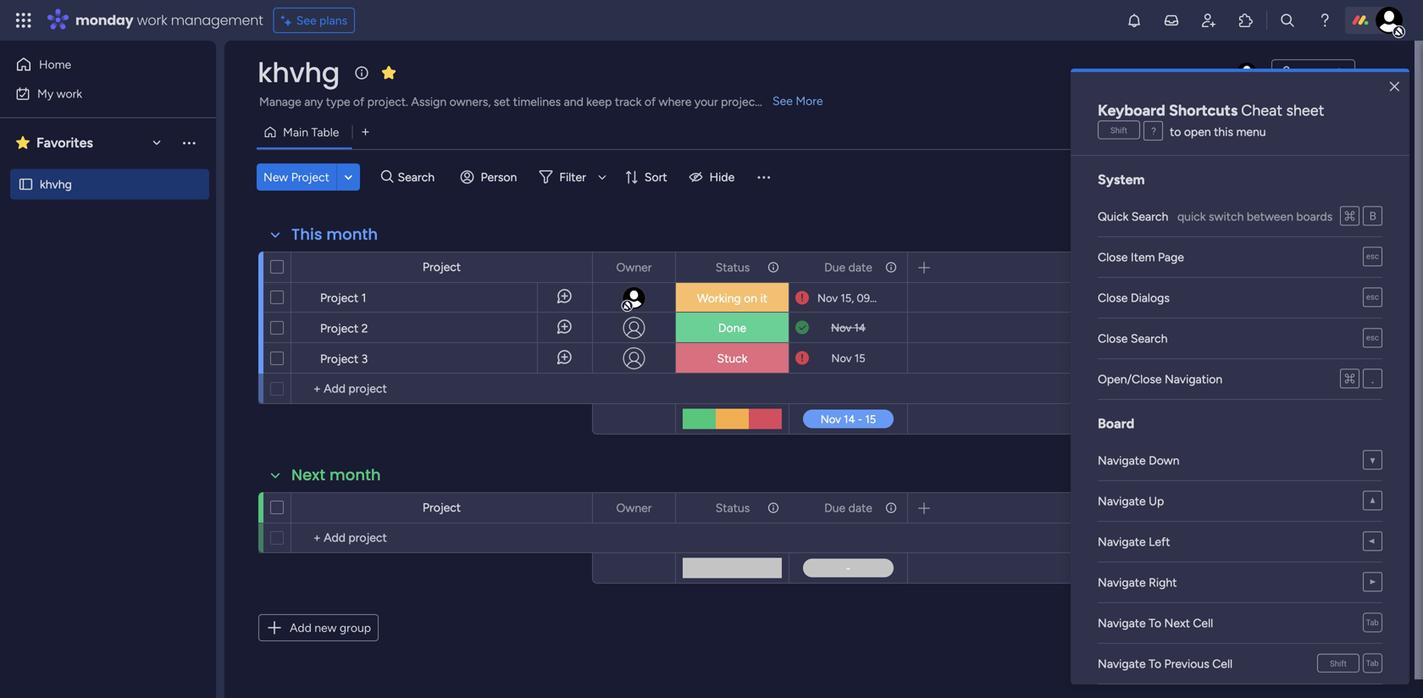 Task type: describe. For each thing, give the bounding box(es) containing it.
nov for nov 15
[[832, 352, 852, 365]]

navigate for navigate to previous cell
[[1098, 657, 1146, 671]]

navigate up
[[1098, 494, 1165, 508]]

v2 star 2 image
[[16, 133, 30, 153]]

2 v2 shortcuts tab image from the top
[[1364, 654, 1383, 674]]

autopilot image
[[1260, 121, 1274, 142]]

notifications image
[[1126, 12, 1143, 29]]

navigate for navigate right
[[1098, 575, 1146, 590]]

left
[[1149, 535, 1171, 549]]

assign
[[411, 94, 447, 109]]

arrow down image
[[592, 167, 613, 187]]

status for first status field from the bottom of the page
[[716, 501, 750, 515]]

done
[[719, 321, 747, 335]]

navigate down
[[1098, 453, 1180, 468]]

my work button
[[10, 80, 182, 107]]

filter button
[[533, 164, 613, 191]]

options image
[[1366, 62, 1386, 82]]

up
[[1149, 494, 1165, 508]]

1 inside button
[[1343, 66, 1348, 80]]

apps image
[[1238, 12, 1255, 29]]

v2 shortcuts esc image for close item page
[[1364, 247, 1383, 267]]

v2 shortcuts esc image for close search
[[1364, 329, 1383, 348]]

navigate right
[[1098, 575, 1177, 590]]

to open this menu
[[1170, 125, 1267, 139]]

open
[[1185, 125, 1212, 139]]

more
[[796, 94, 823, 108]]

work for my
[[56, 86, 82, 101]]

main table button
[[257, 119, 352, 146]]

1 horizontal spatial next
[[1165, 616, 1191, 631]]

my
[[37, 86, 54, 101]]

inbox image
[[1164, 12, 1181, 29]]

group
[[340, 621, 371, 635]]

type
[[326, 94, 350, 109]]

shortcuts
[[1169, 101, 1238, 119]]

navigate for navigate to next cell
[[1098, 616, 1146, 631]]

navigation
[[1165, 372, 1223, 386]]

next month
[[292, 464, 381, 486]]

monday
[[75, 11, 134, 30]]

invite members image
[[1201, 12, 1218, 29]]

v2 shortcuts down image
[[1364, 451, 1383, 470]]

1 status field from the top
[[712, 258, 754, 277]]

2
[[362, 321, 368, 336]]

2 date from the top
[[849, 501, 873, 515]]

1 horizontal spatial khvhg
[[258, 54, 340, 92]]

main table
[[283, 125, 339, 139]]

to for previous
[[1149, 657, 1162, 671]]

switch
[[1209, 209, 1244, 224]]

project 1
[[320, 291, 366, 305]]

close for close dialogs
[[1098, 291, 1128, 305]]

activity
[[1192, 66, 1233, 80]]

add view image
[[362, 126, 369, 138]]

15
[[855, 352, 866, 365]]

help button
[[1280, 650, 1339, 678]]

1 owner field from the top
[[612, 258, 656, 277]]

integrate
[[1104, 125, 1153, 139]]

item
[[1131, 250, 1156, 264]]

1 of from the left
[[353, 94, 365, 109]]

v2 shortcuts question mark image
[[1144, 122, 1164, 142]]

stuck
[[717, 351, 748, 366]]

1 v2 shortcuts tab image from the top
[[1364, 614, 1383, 633]]

v2 shortcuts b image
[[1364, 207, 1383, 226]]

keyboard
[[1098, 101, 1166, 119]]

new
[[315, 621, 337, 635]]

sheet
[[1287, 101, 1325, 119]]

management
[[171, 11, 263, 30]]

show board description image
[[352, 64, 372, 81]]

add new group button
[[258, 614, 379, 642]]

this
[[292, 224, 323, 245]]

open/close navigation
[[1098, 372, 1223, 386]]

search for quick search
[[1132, 209, 1169, 224]]

navigate to previous cell
[[1098, 657, 1233, 671]]

keep
[[587, 94, 612, 109]]

set
[[494, 94, 510, 109]]

timelines
[[513, 94, 561, 109]]

public board image
[[18, 176, 34, 192]]

cell for navigate to previous cell
[[1213, 657, 1233, 671]]

see plans button
[[273, 8, 355, 33]]

main
[[283, 125, 309, 139]]

any
[[304, 94, 323, 109]]

project.
[[368, 94, 408, 109]]

quick
[[1178, 209, 1206, 224]]

nov 15, 09:00 am
[[818, 292, 907, 305]]

project 3
[[320, 352, 368, 366]]

cheat
[[1242, 101, 1283, 119]]

/
[[1336, 66, 1340, 80]]

right
[[1149, 575, 1177, 590]]

down
[[1149, 453, 1180, 468]]

invite
[[1303, 66, 1333, 80]]

home
[[39, 57, 71, 72]]

2 of from the left
[[645, 94, 656, 109]]

quick
[[1098, 209, 1129, 224]]

this
[[1214, 125, 1234, 139]]

v2 shortcuts dot image
[[1364, 369, 1383, 389]]

nov 15
[[832, 352, 866, 365]]

plans
[[320, 13, 348, 28]]

new project button
[[257, 164, 336, 191]]

see for see more
[[773, 94, 793, 108]]

2 due from the top
[[825, 501, 846, 515]]

15,
[[841, 292, 854, 305]]

v2 shortcuts right image
[[1364, 573, 1383, 592]]

menu
[[1237, 125, 1267, 139]]

2 status field from the top
[[712, 499, 754, 517]]

keyboard shortcuts cheat sheet
[[1098, 101, 1325, 119]]

project inside button
[[291, 170, 330, 184]]

board
[[1098, 416, 1135, 432]]

navigate to next cell
[[1098, 616, 1214, 631]]



Task type: locate. For each thing, give the bounding box(es) containing it.
1 vertical spatial 1
[[362, 291, 366, 305]]

0 vertical spatial v2 shortcuts esc image
[[1364, 247, 1383, 267]]

1 due date field from the top
[[820, 258, 877, 277]]

menu image
[[755, 169, 772, 186]]

Due date field
[[820, 258, 877, 277], [820, 499, 877, 517]]

2 status from the top
[[716, 501, 750, 515]]

invite / 1
[[1303, 66, 1348, 80]]

1 vertical spatial month
[[330, 464, 381, 486]]

next inside field
[[292, 464, 326, 486]]

khvhg inside list box
[[40, 177, 72, 192]]

to down right
[[1149, 616, 1162, 631]]

0 horizontal spatial work
[[56, 86, 82, 101]]

close for close search
[[1098, 331, 1128, 346]]

nov left 14
[[831, 321, 852, 335]]

close item page
[[1098, 250, 1185, 264]]

cell for navigate to next cell
[[1194, 616, 1214, 631]]

close for close item page
[[1098, 250, 1128, 264]]

page
[[1158, 250, 1185, 264]]

activity button
[[1185, 59, 1265, 86]]

dapulse x slim image
[[1391, 79, 1400, 95]]

0 vertical spatial close
[[1098, 250, 1128, 264]]

invite / 1 button
[[1272, 59, 1356, 86]]

working on it
[[697, 291, 768, 306]]

v2 shortcuts left image
[[1364, 532, 1383, 552]]

remove from favorites image
[[380, 64, 397, 81]]

nov 14
[[831, 321, 866, 335]]

search down dialogs
[[1131, 331, 1168, 346]]

khvhg right "public board" icon
[[40, 177, 72, 192]]

where
[[659, 94, 692, 109]]

1 up 2
[[362, 291, 366, 305]]

3 v2 shortcuts esc image from the top
[[1364, 329, 1383, 348]]

navigate down navigate right at right bottom
[[1098, 616, 1146, 631]]

Status field
[[712, 258, 754, 277], [712, 499, 754, 517]]

1 horizontal spatial see
[[773, 94, 793, 108]]

1 close from the top
[[1098, 250, 1128, 264]]

v2 search image
[[381, 168, 394, 187]]

1 vertical spatial v2 shortcuts command image
[[1341, 369, 1360, 389]]

2 close from the top
[[1098, 291, 1128, 305]]

1 vertical spatial cell
[[1213, 657, 1233, 671]]

1 vertical spatial date
[[849, 501, 873, 515]]

0 vertical spatial status
[[716, 260, 750, 275]]

v2 shortcuts tab image down v2 shortcuts right icon
[[1364, 614, 1383, 633]]

month for next month
[[330, 464, 381, 486]]

v2 shortcuts tab image
[[1364, 614, 1383, 633], [1364, 654, 1383, 674]]

gary orlando image
[[1376, 7, 1403, 34]]

to
[[1170, 125, 1182, 139]]

close left item
[[1098, 250, 1128, 264]]

v2 shortcuts command image left v2 shortcuts dot icon
[[1341, 369, 1360, 389]]

of right type
[[353, 94, 365, 109]]

see more link
[[771, 92, 825, 109]]

quick switch between boards
[[1178, 209, 1333, 224]]

1 vertical spatial + add project text field
[[300, 528, 585, 548]]

angle down image
[[345, 171, 353, 183]]

person button
[[454, 164, 527, 191]]

1 vertical spatial see
[[773, 94, 793, 108]]

track
[[615, 94, 642, 109]]

0 vertical spatial status field
[[712, 258, 754, 277]]

v2 done deadline image
[[796, 320, 809, 336]]

manage
[[259, 94, 302, 109]]

close left dialogs
[[1098, 291, 1128, 305]]

3 close from the top
[[1098, 331, 1128, 346]]

my work
[[37, 86, 82, 101]]

system
[[1098, 172, 1145, 188]]

project 2
[[320, 321, 368, 336]]

1 horizontal spatial of
[[645, 94, 656, 109]]

5 navigate from the top
[[1098, 616, 1146, 631]]

3 navigate from the top
[[1098, 535, 1146, 549]]

0 vertical spatial nov
[[818, 292, 838, 305]]

2 owner field from the top
[[612, 499, 656, 517]]

+ Add project text field
[[300, 379, 585, 399], [300, 528, 585, 548]]

0 horizontal spatial see
[[296, 13, 317, 28]]

navigate down navigate to next cell
[[1098, 657, 1146, 671]]

see left more
[[773, 94, 793, 108]]

2 vertical spatial close
[[1098, 331, 1128, 346]]

hide button
[[683, 164, 745, 191]]

0 vertical spatial month
[[327, 224, 378, 245]]

2 v2 shortcuts esc image from the top
[[1364, 288, 1383, 308]]

nov left 15,
[[818, 292, 838, 305]]

person
[[481, 170, 517, 184]]

3
[[362, 352, 368, 366]]

khvhg up any
[[258, 54, 340, 92]]

1 right /
[[1343, 66, 1348, 80]]

navigate left right
[[1098, 575, 1146, 590]]

v2 shortcuts command image left v2 shortcuts b image
[[1341, 207, 1360, 226]]

0 vertical spatial khvhg
[[258, 54, 340, 92]]

0 vertical spatial to
[[1149, 616, 1162, 631]]

close search
[[1098, 331, 1168, 346]]

nov for nov 14
[[831, 321, 852, 335]]

0 horizontal spatial of
[[353, 94, 365, 109]]

help image
[[1317, 12, 1334, 29]]

search
[[1132, 209, 1169, 224], [1131, 331, 1168, 346]]

navigate for navigate down
[[1098, 453, 1146, 468]]

sort button
[[618, 164, 678, 191]]

manage any type of project. assign owners, set timelines and keep track of where your project stands.
[[259, 94, 800, 109]]

2 to from the top
[[1149, 657, 1162, 671]]

close up open/close
[[1098, 331, 1128, 346]]

1 vertical spatial to
[[1149, 657, 1162, 671]]

previous
[[1165, 657, 1210, 671]]

1 vertical spatial owner
[[617, 501, 652, 515]]

1 vertical spatial close
[[1098, 291, 1128, 305]]

to
[[1149, 616, 1162, 631], [1149, 657, 1162, 671]]

1 vertical spatial status
[[716, 501, 750, 515]]

open/close
[[1098, 372, 1162, 386]]

1 vertical spatial status field
[[712, 499, 754, 517]]

navigate for navigate left
[[1098, 535, 1146, 549]]

of
[[353, 94, 365, 109], [645, 94, 656, 109]]

see more
[[773, 94, 823, 108]]

0 vertical spatial owner field
[[612, 258, 656, 277]]

quick search
[[1098, 209, 1169, 224]]

search for close search
[[1131, 331, 1168, 346]]

navigate left left
[[1098, 535, 1146, 549]]

v2 shortcuts command image
[[1341, 207, 1360, 226], [1341, 369, 1360, 389]]

2 due date from the top
[[825, 501, 873, 515]]

owner for 2nd 'owner' field from the bottom
[[617, 260, 652, 275]]

0 horizontal spatial next
[[292, 464, 326, 486]]

0 horizontal spatial 1
[[362, 291, 366, 305]]

and
[[564, 94, 584, 109]]

1 vertical spatial owner field
[[612, 499, 656, 517]]

2 navigate from the top
[[1098, 494, 1146, 508]]

1 owner from the top
[[617, 260, 652, 275]]

work inside button
[[56, 86, 82, 101]]

status for first status field
[[716, 260, 750, 275]]

am
[[890, 292, 907, 305]]

09:00
[[857, 292, 887, 305]]

see plans
[[296, 13, 348, 28]]

2 due date field from the top
[[820, 499, 877, 517]]

1 vertical spatial v2 shortcuts tab image
[[1364, 654, 1383, 674]]

2 owner from the top
[[617, 501, 652, 515]]

1 navigate from the top
[[1098, 453, 1146, 468]]

0 vertical spatial owner
[[617, 260, 652, 275]]

Next month field
[[287, 464, 385, 486]]

your
[[695, 94, 718, 109]]

project
[[721, 94, 760, 109]]

2 + add project text field from the top
[[300, 528, 585, 548]]

boards
[[1297, 209, 1333, 224]]

work right my
[[56, 86, 82, 101]]

of right "track"
[[645, 94, 656, 109]]

0 vertical spatial work
[[137, 11, 167, 30]]

see for see plans
[[296, 13, 317, 28]]

sort
[[645, 170, 667, 184]]

due
[[825, 260, 846, 275], [825, 501, 846, 515]]

2 vertical spatial v2 shortcuts esc image
[[1364, 329, 1383, 348]]

to for next
[[1149, 616, 1162, 631]]

1 vertical spatial nov
[[831, 321, 852, 335]]

1 vertical spatial search
[[1131, 331, 1168, 346]]

column information image
[[767, 261, 781, 274]]

see inside button
[[296, 13, 317, 28]]

it
[[761, 291, 768, 306]]

1 date from the top
[[849, 260, 873, 275]]

1 vertical spatial due date
[[825, 501, 873, 515]]

navigate left
[[1098, 535, 1171, 549]]

new
[[264, 170, 288, 184]]

v2 shortcuts tab image right "help" button
[[1364, 654, 1383, 674]]

1 horizontal spatial work
[[137, 11, 167, 30]]

0 horizontal spatial khvhg
[[40, 177, 72, 192]]

1 to from the top
[[1149, 616, 1162, 631]]

0 vertical spatial + add project text field
[[300, 379, 585, 399]]

table
[[311, 125, 339, 139]]

v2 overdue deadline image
[[796, 290, 809, 306]]

v2 shortcuts up image
[[1364, 492, 1383, 511]]

cell
[[1194, 616, 1214, 631], [1213, 657, 1233, 671]]

cell up "previous"
[[1194, 616, 1214, 631]]

khvhg field
[[253, 54, 344, 92]]

1 status from the top
[[716, 260, 750, 275]]

cell right "previous"
[[1213, 657, 1233, 671]]

0 vertical spatial next
[[292, 464, 326, 486]]

due date
[[825, 260, 873, 275], [825, 501, 873, 515]]

project
[[291, 170, 330, 184], [423, 260, 461, 274], [320, 291, 359, 305], [320, 321, 359, 336], [320, 352, 359, 366], [423, 500, 461, 515]]

0 vertical spatial v2 shortcuts tab image
[[1364, 614, 1383, 633]]

v2 shortcuts esc image for close dialogs
[[1364, 288, 1383, 308]]

help
[[1294, 655, 1325, 672]]

this month
[[292, 224, 378, 245]]

Search field
[[394, 165, 445, 189]]

month for this month
[[327, 224, 378, 245]]

select product image
[[15, 12, 32, 29]]

1 horizontal spatial 1
[[1343, 66, 1348, 80]]

0 vertical spatial v2 shortcuts command image
[[1341, 207, 1360, 226]]

favorites options image
[[181, 134, 197, 151]]

search everything image
[[1280, 12, 1297, 29]]

1 due from the top
[[825, 260, 846, 275]]

6 navigate from the top
[[1098, 657, 1146, 671]]

v2 overdue deadline image
[[796, 350, 809, 367]]

0 vertical spatial due date field
[[820, 258, 877, 277]]

0 vertical spatial 1
[[1343, 66, 1348, 80]]

0 vertical spatial due
[[825, 260, 846, 275]]

1 vertical spatial khvhg
[[40, 177, 72, 192]]

hide
[[710, 170, 735, 184]]

1
[[1343, 66, 1348, 80], [362, 291, 366, 305]]

4 navigate from the top
[[1098, 575, 1146, 590]]

close dialogs
[[1098, 291, 1170, 305]]

1 v2 shortcuts command image from the top
[[1341, 207, 1360, 226]]

owner
[[617, 260, 652, 275], [617, 501, 652, 515]]

see left plans
[[296, 13, 317, 28]]

working
[[697, 291, 741, 306]]

navigate left up
[[1098, 494, 1146, 508]]

work for monday
[[137, 11, 167, 30]]

favorites button
[[12, 128, 169, 157]]

1 vertical spatial due
[[825, 501, 846, 515]]

owner for 1st 'owner' field from the bottom
[[617, 501, 652, 515]]

14
[[855, 321, 866, 335]]

work
[[137, 11, 167, 30], [56, 86, 82, 101]]

1 vertical spatial next
[[1165, 616, 1191, 631]]

1 due date from the top
[[825, 260, 873, 275]]

between
[[1247, 209, 1294, 224]]

0 vertical spatial search
[[1132, 209, 1169, 224]]

navigate
[[1098, 453, 1146, 468], [1098, 494, 1146, 508], [1098, 535, 1146, 549], [1098, 575, 1146, 590], [1098, 616, 1146, 631], [1098, 657, 1146, 671]]

1 vertical spatial v2 shortcuts esc image
[[1364, 288, 1383, 308]]

work right monday
[[137, 11, 167, 30]]

khvhg list box
[[0, 166, 216, 301]]

new project
[[264, 170, 330, 184]]

nov for nov 15, 09:00 am
[[818, 292, 838, 305]]

1 + add project text field from the top
[[300, 379, 585, 399]]

add new group
[[290, 621, 371, 635]]

nov left '15'
[[832, 352, 852, 365]]

filter
[[560, 170, 586, 184]]

1 v2 shortcuts esc image from the top
[[1364, 247, 1383, 267]]

This month field
[[287, 224, 382, 246]]

1 vertical spatial work
[[56, 86, 82, 101]]

2 vertical spatial nov
[[832, 352, 852, 365]]

to left "previous"
[[1149, 657, 1162, 671]]

0 vertical spatial see
[[296, 13, 317, 28]]

favorites
[[36, 135, 93, 151]]

Owner field
[[612, 258, 656, 277], [612, 499, 656, 517]]

0 vertical spatial due date
[[825, 260, 873, 275]]

status
[[716, 260, 750, 275], [716, 501, 750, 515]]

1 vertical spatial due date field
[[820, 499, 877, 517]]

navigate for navigate up
[[1098, 494, 1146, 508]]

v2 shortcuts esc image
[[1364, 247, 1383, 267], [1364, 288, 1383, 308], [1364, 329, 1383, 348]]

0 vertical spatial cell
[[1194, 616, 1214, 631]]

column information image
[[885, 261, 898, 274], [767, 501, 781, 515], [885, 501, 898, 515]]

close
[[1098, 250, 1128, 264], [1098, 291, 1128, 305], [1098, 331, 1128, 346]]

0 vertical spatial date
[[849, 260, 873, 275]]

2 v2 shortcuts command image from the top
[[1341, 369, 1360, 389]]

next
[[292, 464, 326, 486], [1165, 616, 1191, 631]]

search right quick
[[1132, 209, 1169, 224]]

monday work management
[[75, 11, 263, 30]]

navigate down "board"
[[1098, 453, 1146, 468]]

see
[[296, 13, 317, 28], [773, 94, 793, 108]]



Task type: vqa. For each thing, say whether or not it's contained in the screenshot.
PERSONAL
no



